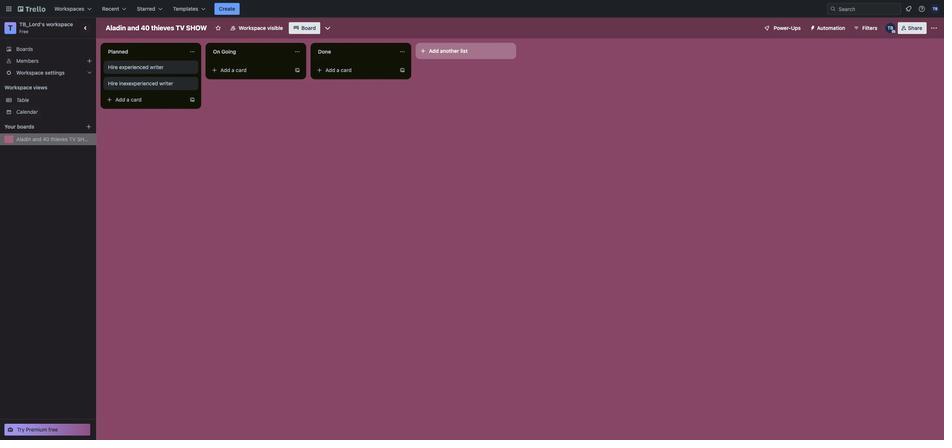 Task type: locate. For each thing, give the bounding box(es) containing it.
1 horizontal spatial create from template… image
[[295, 67, 301, 73]]

create from template… image
[[295, 67, 301, 73], [400, 67, 406, 73], [190, 97, 195, 103]]

a
[[232, 67, 235, 73], [337, 67, 340, 73], [127, 97, 130, 103]]

0 vertical spatial workspace
[[239, 25, 266, 31]]

show down templates popup button
[[186, 24, 207, 32]]

hire left inexexperienced
[[108, 80, 118, 87]]

2 horizontal spatial add a card
[[326, 67, 352, 73]]

starred
[[137, 6, 155, 12]]

0 vertical spatial hire
[[108, 64, 118, 70]]

your
[[4, 124, 16, 130]]

workspace down members
[[16, 70, 44, 76]]

1 vertical spatial tv
[[69, 136, 76, 142]]

customize views image
[[324, 24, 332, 32]]

tv down templates
[[176, 24, 185, 32]]

create from template… image for done
[[400, 67, 406, 73]]

members
[[16, 58, 39, 64]]

1 vertical spatial workspace
[[16, 70, 44, 76]]

card for planned
[[131, 97, 142, 103]]

workspace visible
[[239, 25, 283, 31]]

0 horizontal spatial 40
[[43, 136, 49, 142]]

0 horizontal spatial add a card
[[115, 97, 142, 103]]

templates
[[173, 6, 198, 12]]

0 horizontal spatial and
[[32, 136, 41, 142]]

automation button
[[807, 22, 850, 34]]

writer for hire experienced writer
[[150, 64, 164, 70]]

0 horizontal spatial tv
[[69, 136, 76, 142]]

search image
[[831, 6, 837, 12]]

40 down the your boards with 1 items element
[[43, 136, 49, 142]]

share button
[[899, 22, 928, 34]]

add a card down "done" at top
[[326, 67, 352, 73]]

your boards with 1 items element
[[4, 123, 75, 131]]

hire down planned
[[108, 64, 118, 70]]

and down the your boards with 1 items element
[[32, 136, 41, 142]]

aladin down the recent dropdown button
[[106, 24, 126, 32]]

ups
[[792, 25, 802, 31]]

add a card for on going
[[221, 67, 247, 73]]

thieves down the your boards with 1 items element
[[51, 136, 68, 142]]

0 vertical spatial tv
[[176, 24, 185, 32]]

40 down starred
[[141, 24, 150, 32]]

40 inside aladin and 40 thieves tv show text field
[[141, 24, 150, 32]]

and
[[128, 24, 139, 32], [32, 136, 41, 142]]

writer down the hire experienced writer link
[[160, 80, 173, 87]]

workspace left visible
[[239, 25, 266, 31]]

going
[[222, 48, 236, 55]]

0 horizontal spatial thieves
[[51, 136, 68, 142]]

add for done
[[326, 67, 336, 73]]

0 horizontal spatial aladin
[[16, 136, 31, 142]]

card
[[236, 67, 247, 73], [341, 67, 352, 73], [131, 97, 142, 103]]

40
[[141, 24, 150, 32], [43, 136, 49, 142]]

add a card for planned
[[115, 97, 142, 103]]

2 vertical spatial workspace
[[4, 84, 32, 91]]

thieves inside aladin and 40 thieves tv show text field
[[151, 24, 174, 32]]

tv down calendar link
[[69, 136, 76, 142]]

create from template… image for on going
[[295, 67, 301, 73]]

share
[[909, 25, 923, 31]]

and down starred
[[128, 24, 139, 32]]

power-ups
[[774, 25, 802, 31]]

1 vertical spatial thieves
[[51, 136, 68, 142]]

on going
[[213, 48, 236, 55]]

open information menu image
[[919, 5, 926, 13]]

add a card button down hire inexexperienced writer
[[104, 94, 187, 106]]

Planned text field
[[104, 46, 185, 58]]

add
[[429, 48, 439, 54], [221, 67, 230, 73], [326, 67, 336, 73], [115, 97, 125, 103]]

writer
[[150, 64, 164, 70], [160, 80, 173, 87]]

add left another
[[429, 48, 439, 54]]

workspace inside button
[[239, 25, 266, 31]]

add a card down inexexperienced
[[115, 97, 142, 103]]

add a card
[[221, 67, 247, 73], [326, 67, 352, 73], [115, 97, 142, 103]]

aladin and 40 thieves tv show down starred popup button
[[106, 24, 207, 32]]

back to home image
[[18, 3, 46, 15]]

create
[[219, 6, 235, 12]]

0 vertical spatial writer
[[150, 64, 164, 70]]

add down "on going"
[[221, 67, 230, 73]]

on
[[213, 48, 220, 55]]

aladin
[[106, 24, 126, 32], [16, 136, 31, 142]]

1 horizontal spatial 40
[[141, 24, 150, 32]]

2 horizontal spatial a
[[337, 67, 340, 73]]

workspace for workspace settings
[[16, 70, 44, 76]]

aladin down boards at top
[[16, 136, 31, 142]]

add a card button down on going text field
[[209, 64, 292, 76]]

card down done text box on the top left of page
[[341, 67, 352, 73]]

1 horizontal spatial tv
[[176, 24, 185, 32]]

recent
[[102, 6, 119, 12]]

starred button
[[133, 3, 167, 15]]

workspace up table
[[4, 84, 32, 91]]

0 vertical spatial 40
[[141, 24, 150, 32]]

show inside text field
[[186, 24, 207, 32]]

workspace
[[239, 25, 266, 31], [16, 70, 44, 76], [4, 84, 32, 91]]

tv
[[176, 24, 185, 32], [69, 136, 76, 142]]

1 horizontal spatial add a card
[[221, 67, 247, 73]]

add a card down going
[[221, 67, 247, 73]]

Search field
[[837, 3, 902, 14]]

a down inexexperienced
[[127, 97, 130, 103]]

0 vertical spatial aladin
[[106, 24, 126, 32]]

0 horizontal spatial show
[[77, 136, 93, 142]]

workspace settings
[[16, 70, 65, 76]]

hire
[[108, 64, 118, 70], [108, 80, 118, 87]]

1 horizontal spatial add a card button
[[209, 64, 292, 76]]

planned
[[108, 48, 128, 55]]

add a card button
[[209, 64, 292, 76], [314, 64, 397, 76], [104, 94, 187, 106]]

aladin inside aladin and 40 thieves tv show text field
[[106, 24, 126, 32]]

1 vertical spatial and
[[32, 136, 41, 142]]

workspaces button
[[50, 3, 96, 15]]

2 horizontal spatial card
[[341, 67, 352, 73]]

a down done text box on the top left of page
[[337, 67, 340, 73]]

0 vertical spatial show
[[186, 24, 207, 32]]

premium
[[26, 427, 47, 433]]

a for planned
[[127, 97, 130, 103]]

1 vertical spatial 40
[[43, 136, 49, 142]]

1 horizontal spatial and
[[128, 24, 139, 32]]

a for on going
[[232, 67, 235, 73]]

1 horizontal spatial show
[[186, 24, 207, 32]]

0 horizontal spatial aladin and 40 thieves tv show
[[16, 136, 93, 142]]

a down going
[[232, 67, 235, 73]]

writer inside hire inexexperienced writer link
[[160, 80, 173, 87]]

star or unstar board image
[[215, 25, 221, 31]]

aladin and 40 thieves tv show inside aladin and 40 thieves tv show text field
[[106, 24, 207, 32]]

workspace settings button
[[0, 67, 96, 79]]

1 vertical spatial writer
[[160, 80, 173, 87]]

experienced
[[119, 64, 149, 70]]

hire experienced writer
[[108, 64, 164, 70]]

1 vertical spatial show
[[77, 136, 93, 142]]

tb_lord's workspace link
[[19, 21, 73, 27]]

0 vertical spatial aladin and 40 thieves tv show
[[106, 24, 207, 32]]

0 notifications image
[[905, 4, 914, 13]]

card for on going
[[236, 67, 247, 73]]

add down "done" at top
[[326, 67, 336, 73]]

1 vertical spatial hire
[[108, 80, 118, 87]]

0 horizontal spatial card
[[131, 97, 142, 103]]

1 horizontal spatial a
[[232, 67, 235, 73]]

1 hire from the top
[[108, 64, 118, 70]]

workspace views
[[4, 84, 47, 91]]

1 horizontal spatial aladin and 40 thieves tv show
[[106, 24, 207, 32]]

writer for hire inexexperienced writer
[[160, 80, 173, 87]]

workspace inside popup button
[[16, 70, 44, 76]]

1 horizontal spatial aladin
[[106, 24, 126, 32]]

2 hire from the top
[[108, 80, 118, 87]]

add board image
[[86, 124, 92, 130]]

1 vertical spatial aladin and 40 thieves tv show
[[16, 136, 93, 142]]

t
[[8, 24, 13, 32]]

workspace
[[46, 21, 73, 27]]

0 horizontal spatial a
[[127, 97, 130, 103]]

workspace for workspace views
[[4, 84, 32, 91]]

visible
[[268, 25, 283, 31]]

workspace navigation collapse icon image
[[81, 23, 91, 33]]

aladin and 40 thieves tv show
[[106, 24, 207, 32], [16, 136, 93, 142]]

0 horizontal spatial add a card button
[[104, 94, 187, 106]]

aladin and 40 thieves tv show down the your boards with 1 items element
[[16, 136, 93, 142]]

workspaces
[[54, 6, 84, 12]]

card down inexexperienced
[[131, 97, 142, 103]]

2 horizontal spatial create from template… image
[[400, 67, 406, 73]]

hire inexexperienced writer link
[[108, 80, 194, 87]]

add down inexexperienced
[[115, 97, 125, 103]]

tv inside text field
[[176, 24, 185, 32]]

card down on going text field
[[236, 67, 247, 73]]

boards
[[16, 46, 33, 52]]

0 vertical spatial thieves
[[151, 24, 174, 32]]

add for on going
[[221, 67, 230, 73]]

boards link
[[0, 43, 96, 55]]

show
[[186, 24, 207, 32], [77, 136, 93, 142]]

writer up hire inexexperienced writer link
[[150, 64, 164, 70]]

free
[[48, 427, 58, 433]]

thieves down starred popup button
[[151, 24, 174, 32]]

0 horizontal spatial create from template… image
[[190, 97, 195, 103]]

1 horizontal spatial card
[[236, 67, 247, 73]]

1 horizontal spatial thieves
[[151, 24, 174, 32]]

power-
[[774, 25, 792, 31]]

writer inside the hire experienced writer link
[[150, 64, 164, 70]]

add a card button down done text box on the top left of page
[[314, 64, 397, 76]]

2 horizontal spatial add a card button
[[314, 64, 397, 76]]

0 vertical spatial and
[[128, 24, 139, 32]]

t link
[[4, 22, 16, 34]]

filters button
[[852, 22, 880, 34]]

thieves
[[151, 24, 174, 32], [51, 136, 68, 142]]

show down add board image
[[77, 136, 93, 142]]

1 vertical spatial aladin
[[16, 136, 31, 142]]



Task type: vqa. For each thing, say whether or not it's contained in the screenshot.
Add a card button associated with Planned
yes



Task type: describe. For each thing, give the bounding box(es) containing it.
your boards
[[4, 124, 34, 130]]

board
[[302, 25, 316, 31]]

aladin inside the aladin and 40 thieves tv show link
[[16, 136, 31, 142]]

tb_lord (tylerblack44) image
[[886, 23, 896, 33]]

aladin and 40 thieves tv show link
[[16, 136, 93, 143]]

hire for hire experienced writer
[[108, 64, 118, 70]]

create button
[[215, 3, 240, 15]]

add a card button for planned
[[104, 94, 187, 106]]

table
[[16, 97, 29, 103]]

tyler black (tylerblack44) image
[[932, 4, 940, 13]]

card for done
[[341, 67, 352, 73]]

add a card for done
[[326, 67, 352, 73]]

add for planned
[[115, 97, 125, 103]]

Board name text field
[[102, 22, 211, 34]]

settings
[[45, 70, 65, 76]]

show menu image
[[931, 24, 939, 32]]

power-ups button
[[760, 22, 806, 34]]

hire experienced writer link
[[108, 64, 194, 71]]

automation
[[818, 25, 846, 31]]

this member is an admin of this board. image
[[893, 30, 896, 33]]

add a card button for done
[[314, 64, 397, 76]]

Done text field
[[314, 46, 395, 58]]

views
[[33, 84, 47, 91]]

list
[[461, 48, 468, 54]]

filters
[[863, 25, 878, 31]]

boards
[[17, 124, 34, 130]]

inexexperienced
[[119, 80, 158, 87]]

tb_lord's
[[19, 21, 45, 27]]

hire for hire inexexperienced writer
[[108, 80, 118, 87]]

tb_lord's workspace free
[[19, 21, 73, 34]]

board link
[[289, 22, 321, 34]]

workspace visible button
[[226, 22, 288, 34]]

another
[[440, 48, 459, 54]]

done
[[318, 48, 331, 55]]

hire inexexperienced writer
[[108, 80, 173, 87]]

recent button
[[98, 3, 131, 15]]

a for done
[[337, 67, 340, 73]]

templates button
[[169, 3, 210, 15]]

On Going text field
[[209, 46, 290, 58]]

calendar link
[[16, 108, 92, 116]]

thieves inside the aladin and 40 thieves tv show link
[[51, 136, 68, 142]]

workspace for workspace visible
[[239, 25, 266, 31]]

add another list
[[429, 48, 468, 54]]

sm image
[[807, 22, 818, 33]]

and inside text field
[[128, 24, 139, 32]]

40 inside the aladin and 40 thieves tv show link
[[43, 136, 49, 142]]

members link
[[0, 55, 96, 67]]

free
[[19, 29, 28, 34]]

primary element
[[0, 0, 945, 18]]

calendar
[[16, 109, 38, 115]]

try premium free
[[17, 427, 58, 433]]

table link
[[16, 97, 92, 104]]

add another list button
[[416, 43, 517, 59]]

try premium free button
[[4, 425, 90, 436]]

create from template… image for planned
[[190, 97, 195, 103]]

try
[[17, 427, 25, 433]]

add a card button for on going
[[209, 64, 292, 76]]



